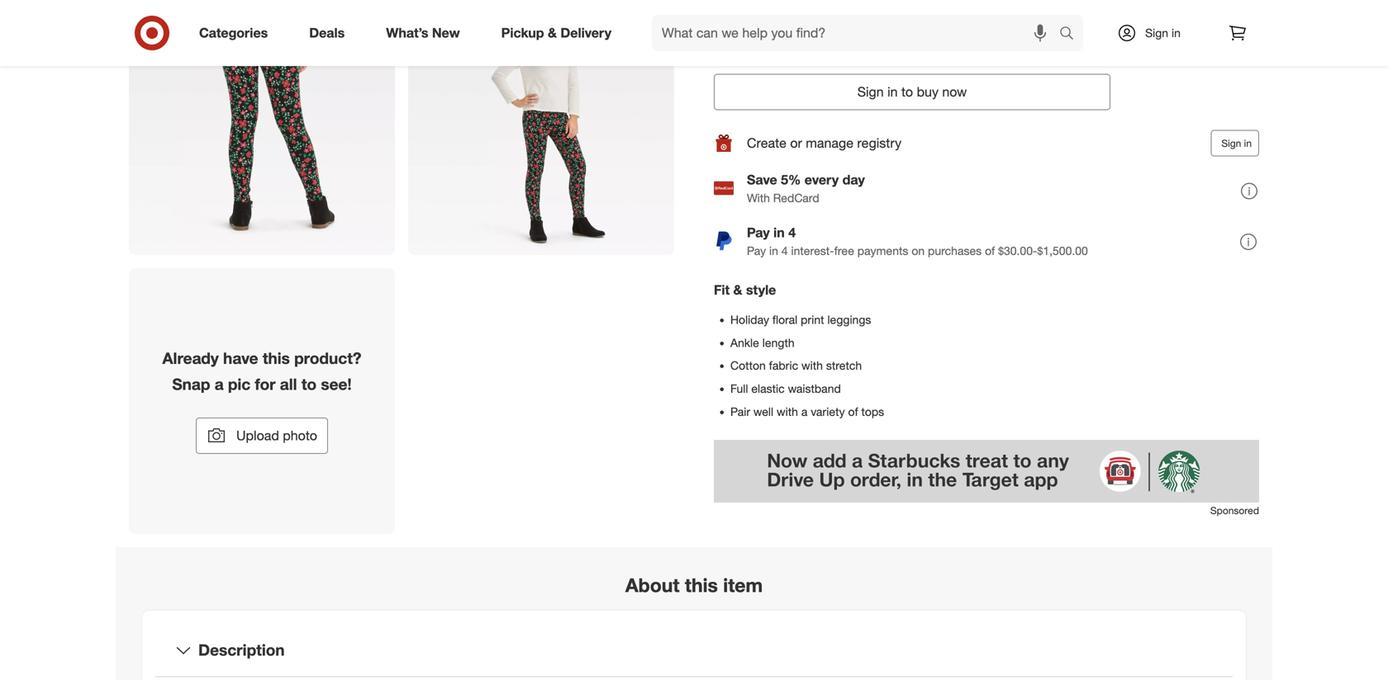 Task type: locate. For each thing, give the bounding box(es) containing it.
a
[[215, 375, 224, 394], [801, 405, 807, 419]]

1 horizontal spatial &
[[733, 282, 742, 298]]

in
[[1172, 26, 1181, 40], [887, 84, 898, 100], [1244, 137, 1252, 149], [773, 224, 785, 241], [769, 243, 778, 258]]

5%
[[781, 172, 801, 188]]

0 vertical spatial a
[[215, 375, 224, 394]]

redcard
[[773, 191, 819, 205]]

sign in link
[[1103, 15, 1206, 51]]

pay
[[747, 224, 770, 241], [747, 243, 766, 258]]

day
[[842, 172, 865, 188]]

& right pickup
[[548, 25, 557, 41]]

ankle length
[[730, 336, 795, 350]]

cotton fabric with stretch
[[730, 359, 862, 373]]

4
[[788, 224, 796, 241], [781, 243, 788, 258]]

manage
[[806, 135, 853, 151]]

pickup
[[501, 25, 544, 41]]

4 up 'interest-'
[[788, 224, 796, 241]]

search button
[[1052, 15, 1091, 55]]

$30.00-
[[998, 243, 1037, 258]]

with
[[801, 359, 823, 373], [777, 405, 798, 419]]

description button
[[155, 625, 1233, 677]]

0 horizontal spatial with
[[777, 405, 798, 419]]

a left variety
[[801, 405, 807, 419]]

sign in to buy now
[[857, 84, 967, 100]]

0 horizontal spatial sign in
[[1145, 26, 1181, 40]]

pay down with
[[747, 224, 770, 241]]

fit & style
[[714, 282, 776, 298]]

4 left 'interest-'
[[781, 243, 788, 258]]

registry
[[857, 135, 902, 151]]

search
[[1052, 26, 1091, 43]]

pickup & delivery link
[[487, 15, 632, 51]]

upload photo
[[236, 428, 317, 444]]

0 vertical spatial &
[[548, 25, 557, 41]]

to right all
[[301, 375, 317, 394]]

& right fit on the right of page
[[733, 282, 742, 298]]

0 vertical spatial pay
[[747, 224, 770, 241]]

with
[[747, 191, 770, 205]]

of left $30.00-
[[985, 243, 995, 258]]

0 horizontal spatial this
[[263, 349, 290, 368]]

1 vertical spatial 4
[[781, 243, 788, 258]]

advertisement region
[[714, 440, 1259, 503]]

0 vertical spatial of
[[985, 243, 995, 258]]

0 horizontal spatial &
[[548, 25, 557, 41]]

with up waistband
[[801, 359, 823, 373]]

this
[[263, 349, 290, 368], [685, 574, 718, 598]]

0 horizontal spatial 4
[[781, 243, 788, 258]]

to
[[901, 84, 913, 100], [301, 375, 317, 394]]

have
[[223, 349, 258, 368]]

What can we help you find? suggestions appear below search field
[[652, 15, 1063, 51]]

1 horizontal spatial 4
[[788, 224, 796, 241]]

0 horizontal spatial of
[[848, 405, 858, 419]]

what's
[[386, 25, 428, 41]]

for
[[255, 375, 276, 394]]

with down full elastic waistband
[[777, 405, 798, 419]]

of left the tops
[[848, 405, 858, 419]]

1 vertical spatial sign
[[857, 84, 884, 100]]

fabric
[[769, 359, 798, 373]]

2 horizontal spatial sign
[[1221, 137, 1241, 149]]

a left pic
[[215, 375, 224, 394]]

variety
[[811, 405, 845, 419]]

1 horizontal spatial with
[[801, 359, 823, 373]]

0 horizontal spatial to
[[301, 375, 317, 394]]

sign in
[[1145, 26, 1181, 40], [1221, 137, 1252, 149]]

1 horizontal spatial of
[[985, 243, 995, 258]]

upload
[[236, 428, 279, 444]]

in inside sign in to buy now button
[[887, 84, 898, 100]]

save
[[747, 172, 777, 188]]

1 vertical spatial sign in
[[1221, 137, 1252, 149]]

1 horizontal spatial this
[[685, 574, 718, 598]]

&
[[548, 25, 557, 41], [733, 282, 742, 298]]

1 vertical spatial pay
[[747, 243, 766, 258]]

0 horizontal spatial sign
[[857, 84, 884, 100]]

& inside pickup & delivery 'link'
[[548, 25, 557, 41]]

what's new link
[[372, 15, 481, 51]]

1 vertical spatial of
[[848, 405, 858, 419]]

0 vertical spatial this
[[263, 349, 290, 368]]

1 horizontal spatial sign in
[[1221, 137, 1252, 149]]

length
[[762, 336, 795, 350]]

a inside already have this product? snap a pic for all to see!
[[215, 375, 224, 394]]

with for well
[[777, 405, 798, 419]]

1 vertical spatial &
[[733, 282, 742, 298]]

1 vertical spatial a
[[801, 405, 807, 419]]

0 vertical spatial sign
[[1145, 26, 1168, 40]]

product?
[[294, 349, 361, 368]]

already have this product? snap a pic for all to see!
[[162, 349, 361, 394]]

full elastic waistband
[[730, 382, 841, 396]]

this left item
[[685, 574, 718, 598]]

of inside pay in 4 pay in 4 interest-free payments on purchases of $30.00-$1,500.00
[[985, 243, 995, 258]]

pair
[[730, 405, 750, 419]]

pickup & delivery
[[501, 25, 611, 41]]

& for fit
[[733, 282, 742, 298]]

pay up style
[[747, 243, 766, 258]]

0 horizontal spatial a
[[215, 375, 224, 394]]

already
[[162, 349, 219, 368]]

new
[[432, 25, 460, 41]]

create
[[747, 135, 786, 151]]

sign in inside button
[[1221, 137, 1252, 149]]

to inside button
[[901, 84, 913, 100]]

1 horizontal spatial to
[[901, 84, 913, 100]]

this inside already have this product? snap a pic for all to see!
[[263, 349, 290, 368]]

1 horizontal spatial a
[[801, 405, 807, 419]]

to left the buy
[[901, 84, 913, 100]]

item
[[723, 574, 763, 598]]

0 vertical spatial with
[[801, 359, 823, 373]]

this up for
[[263, 349, 290, 368]]

free
[[834, 243, 854, 258]]

sign
[[1145, 26, 1168, 40], [857, 84, 884, 100], [1221, 137, 1241, 149]]

sign in button
[[1211, 130, 1259, 156]]

1 vertical spatial to
[[301, 375, 317, 394]]

1 vertical spatial with
[[777, 405, 798, 419]]

0 vertical spatial to
[[901, 84, 913, 100]]

of
[[985, 243, 995, 258], [848, 405, 858, 419]]

every
[[805, 172, 839, 188]]

to inside already have this product? snap a pic for all to see!
[[301, 375, 317, 394]]



Task type: vqa. For each thing, say whether or not it's contained in the screenshot.
this to the left
yes



Task type: describe. For each thing, give the bounding box(es) containing it.
payments
[[857, 243, 908, 258]]

categories link
[[185, 15, 289, 51]]

deals
[[309, 25, 345, 41]]

upload photo button
[[196, 418, 328, 454]]

image gallery element
[[129, 0, 674, 535]]

stretch
[[826, 359, 862, 373]]

on
[[912, 243, 925, 258]]

create or manage registry
[[747, 135, 902, 151]]

0 vertical spatial sign in
[[1145, 26, 1181, 40]]

girls' holiday 'floral' leggings - cat & jack™ black, 3 of 5 image
[[129, 0, 395, 255]]

with for fabric
[[801, 359, 823, 373]]

now
[[942, 84, 967, 100]]

description
[[198, 641, 285, 660]]

or
[[790, 135, 802, 151]]

buy
[[917, 84, 939, 100]]

purchases
[[928, 243, 982, 258]]

see!
[[321, 375, 352, 394]]

print
[[801, 312, 824, 327]]

pic
[[228, 375, 250, 394]]

1 vertical spatial this
[[685, 574, 718, 598]]

in inside the sign in link
[[1172, 26, 1181, 40]]

1 horizontal spatial sign
[[1145, 26, 1168, 40]]

elastic
[[751, 382, 785, 396]]

fit
[[714, 282, 730, 298]]

holiday
[[730, 312, 769, 327]]

categories
[[199, 25, 268, 41]]

photo
[[283, 428, 317, 444]]

sign in to buy now button
[[714, 74, 1110, 110]]

about
[[625, 574, 680, 598]]

save 5% every day with redcard
[[747, 172, 865, 205]]

pay in 4 pay in 4 interest-free payments on purchases of $30.00-$1,500.00
[[747, 224, 1088, 258]]

interest-
[[791, 243, 834, 258]]

all
[[280, 375, 297, 394]]

sponsored
[[1210, 505, 1259, 517]]

0 vertical spatial 4
[[788, 224, 796, 241]]

& for pickup
[[548, 25, 557, 41]]

$1,500.00
[[1037, 243, 1088, 258]]

floral
[[772, 312, 797, 327]]

ankle
[[730, 336, 759, 350]]

tops
[[861, 405, 884, 419]]

2 pay from the top
[[747, 243, 766, 258]]

deals link
[[295, 15, 365, 51]]

girls' holiday 'floral' leggings - cat & jack™ black, 4 of 5 image
[[408, 0, 674, 255]]

pair well with a variety of tops
[[730, 405, 884, 419]]

what's new
[[386, 25, 460, 41]]

leggings
[[827, 312, 871, 327]]

full
[[730, 382, 748, 396]]

well
[[753, 405, 773, 419]]

waistband
[[788, 382, 841, 396]]

holiday floral print leggings
[[730, 312, 871, 327]]

in inside sign in button
[[1244, 137, 1252, 149]]

snap
[[172, 375, 210, 394]]

style
[[746, 282, 776, 298]]

about this item
[[625, 574, 763, 598]]

cotton
[[730, 359, 766, 373]]

1 pay from the top
[[747, 224, 770, 241]]

delivery
[[560, 25, 611, 41]]

2 vertical spatial sign
[[1221, 137, 1241, 149]]



